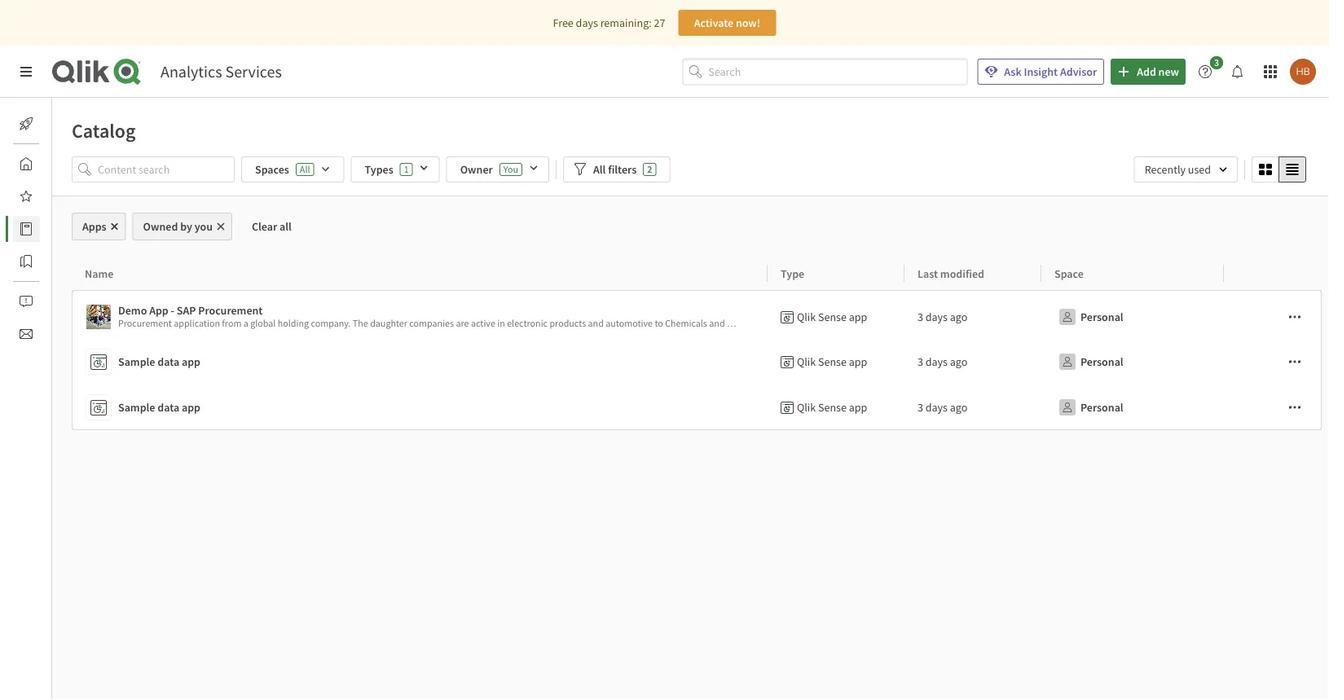 Task type: locate. For each thing, give the bounding box(es) containing it.
app for more actions image related to 1st '3 days ago' button from the bottom's "3 days ago" cell
[[849, 400, 868, 415]]

chemicals
[[665, 317, 707, 330]]

data
[[827, 317, 846, 330], [158, 355, 179, 369], [158, 400, 179, 415]]

from
[[222, 317, 242, 330], [876, 317, 896, 330]]

1 horizontal spatial a
[[898, 317, 903, 330]]

automotive
[[606, 317, 653, 330]]

sample
[[118, 355, 155, 369], [118, 400, 155, 415]]

Search text field
[[709, 58, 968, 85]]

qlik sense app cell
[[768, 290, 905, 339], [768, 339, 905, 385], [768, 385, 905, 430]]

3 personal from the top
[[1081, 400, 1124, 415]]

1 the from the left
[[353, 317, 368, 330]]

2 sample data app button from the top
[[86, 391, 761, 424]]

clear
[[252, 219, 277, 234]]

1 3 days ago from the top
[[918, 310, 968, 324]]

0 vertical spatial 3 days ago
[[918, 310, 968, 324]]

app
[[149, 303, 169, 318]]

clear all button
[[239, 213, 305, 240]]

2 vertical spatial data
[[158, 400, 179, 415]]

more actions image for 1st '3 days ago' button from the bottom
[[1289, 401, 1302, 414]]

1 vertical spatial personal
[[1081, 355, 1124, 369]]

activate now! link
[[679, 10, 776, 36]]

1 vertical spatial catalog
[[52, 222, 88, 236]]

activate now!
[[694, 15, 761, 30]]

2 cell from the top
[[1224, 339, 1322, 385]]

2 vertical spatial ago
[[950, 400, 968, 415]]

sample data app button
[[86, 346, 761, 378], [86, 391, 761, 424]]

1 horizontal spatial sap
[[904, 317, 921, 330]]

services
[[225, 62, 282, 82]]

owner
[[460, 162, 493, 177]]

1 horizontal spatial all
[[593, 162, 606, 177]]

0 vertical spatial personal
[[1081, 310, 1124, 324]]

recently used
[[1145, 162, 1211, 177]]

0 vertical spatial sample data app button
[[86, 346, 761, 378]]

3 days ago for 1st '3 days ago' button from the bottom
[[918, 400, 968, 415]]

personal button for more actions image related to 1st '3 days ago' button from the bottom's "3 days ago" cell
[[1055, 395, 1127, 421]]

1 horizontal spatial procurement
[[198, 303, 263, 318]]

0 horizontal spatial a
[[244, 317, 248, 330]]

2 a from the left
[[898, 317, 903, 330]]

0 horizontal spatial all
[[300, 163, 310, 176]]

from right comes
[[876, 317, 896, 330]]

3 days ago button
[[918, 304, 968, 330], [918, 349, 968, 375], [918, 395, 968, 421]]

sap left bw
[[904, 317, 921, 330]]

procurement right -
[[198, 303, 263, 318]]

3 qlik from the top
[[797, 400, 816, 415]]

0 vertical spatial more actions image
[[1289, 355, 1302, 368]]

1 vertical spatial sense
[[818, 355, 847, 369]]

3 days ago
[[918, 310, 968, 324], [918, 355, 968, 369], [918, 400, 968, 415]]

1 horizontal spatial the
[[810, 317, 825, 330]]

3 qlik sense app cell from the top
[[768, 385, 905, 430]]

2 vertical spatial personal
[[1081, 400, 1124, 415]]

0 vertical spatial sample data app
[[118, 355, 200, 369]]

comes
[[847, 317, 874, 330]]

personal for personal button related to "3 days ago" cell corresponding to more actions icon
[[1081, 310, 1124, 324]]

0 horizontal spatial from
[[222, 317, 242, 330]]

0 vertical spatial sense
[[818, 310, 847, 324]]

2 personal button from the top
[[1055, 349, 1127, 375]]

in
[[497, 317, 505, 330]]

global
[[250, 317, 276, 330]]

3 cell from the top
[[1224, 385, 1322, 430]]

types
[[365, 162, 393, 177]]

1 horizontal spatial and
[[709, 317, 725, 330]]

3 ago from the top
[[950, 400, 968, 415]]

3 sense from the top
[[818, 400, 847, 415]]

used
[[1188, 162, 1211, 177]]

1 horizontal spatial from
[[876, 317, 896, 330]]

app for second '3 days ago' button from the top of the page more actions image's "3 days ago" cell
[[849, 355, 868, 369]]

1 sample data app button from the top
[[86, 346, 761, 378]]

all filters
[[593, 162, 637, 177]]

a left bw
[[898, 317, 903, 330]]

2 qlik sense app from the top
[[797, 355, 868, 369]]

2 vertical spatial sense
[[818, 400, 847, 415]]

new
[[1159, 64, 1179, 79]]

2
[[647, 163, 652, 176]]

a left global
[[244, 317, 248, 330]]

3 for "3 days ago" cell corresponding to more actions icon
[[918, 310, 923, 324]]

ago for 1st '3 days ago' button from the bottom
[[950, 400, 968, 415]]

system.
[[938, 317, 969, 330]]

qlik for 1st '3 days ago' button from the bottom
[[797, 400, 816, 415]]

cell
[[1224, 290, 1322, 339], [1224, 339, 1322, 385], [1224, 385, 1322, 430]]

1
[[404, 163, 409, 176]]

0 vertical spatial personal button
[[1055, 304, 1127, 330]]

qlik
[[797, 310, 816, 324], [797, 355, 816, 369], [797, 400, 816, 415]]

3 3 days ago from the top
[[918, 400, 968, 415]]

2 from from the left
[[876, 317, 896, 330]]

sap right -
[[177, 303, 196, 318]]

1 vertical spatial qlik sense app
[[797, 355, 868, 369]]

etc.
[[793, 317, 808, 330]]

3
[[1214, 56, 1219, 69], [918, 310, 923, 324], [918, 355, 923, 369], [918, 400, 923, 415]]

and
[[588, 317, 604, 330], [709, 317, 725, 330]]

catalog
[[72, 118, 136, 143], [52, 222, 88, 236]]

analytics services
[[161, 62, 282, 82]]

bw
[[922, 317, 936, 330]]

catalog inside 'navigation pane' element
[[52, 222, 88, 236]]

qlik sense app
[[797, 310, 868, 324], [797, 355, 868, 369], [797, 400, 868, 415]]

1 ago from the top
[[950, 310, 968, 324]]

home link
[[13, 151, 81, 177]]

3 days ago cell for second '3 days ago' button from the top of the page more actions image
[[905, 339, 1042, 385]]

-
[[171, 303, 174, 318]]

3 personal cell from the top
[[1042, 385, 1224, 430]]

name
[[85, 266, 114, 281]]

companies
[[409, 317, 454, 330]]

2 personal from the top
[[1081, 355, 1124, 369]]

1 more actions image from the top
[[1289, 355, 1302, 368]]

1 vertical spatial qlik
[[797, 355, 816, 369]]

a
[[244, 317, 248, 330], [898, 317, 903, 330]]

personal cell
[[1042, 290, 1224, 339], [1042, 339, 1224, 385], [1042, 385, 1224, 430]]

0 vertical spatial 3 days ago button
[[918, 304, 968, 330]]

type
[[781, 266, 805, 281]]

days for 1st '3 days ago' button
[[926, 310, 948, 324]]

0 vertical spatial ago
[[950, 310, 968, 324]]

3 days ago cell
[[905, 290, 1042, 339], [905, 339, 1042, 385], [905, 385, 1042, 430]]

1 sense from the top
[[818, 310, 847, 324]]

1 cell from the top
[[1224, 290, 1322, 339]]

all
[[593, 162, 606, 177], [300, 163, 310, 176]]

1 3 days ago cell from the top
[[905, 290, 1042, 339]]

catalog up home
[[72, 118, 136, 143]]

2 the from the left
[[810, 317, 825, 330]]

products
[[550, 317, 586, 330]]

2 qlik sense app cell from the top
[[768, 339, 905, 385]]

catalog link
[[13, 216, 88, 242]]

sap
[[177, 303, 196, 318], [904, 317, 921, 330]]

subscriptions image
[[20, 328, 33, 341]]

0 vertical spatial data
[[827, 317, 846, 330]]

apps button
[[72, 213, 126, 240]]

add new
[[1137, 64, 1179, 79]]

sample for sample data app button corresponding to more actions image related to 1st '3 days ago' button from the bottom's "3 days ago" cell qlik sense app cell
[[118, 400, 155, 415]]

1 sample from the top
[[118, 355, 155, 369]]

personal button
[[1055, 304, 1127, 330], [1055, 349, 1127, 375], [1055, 395, 1127, 421]]

1 vertical spatial sample data app
[[118, 400, 200, 415]]

filters
[[608, 162, 637, 177]]

and right chemicals
[[709, 317, 725, 330]]

1 personal from the top
[[1081, 310, 1124, 324]]

0 horizontal spatial the
[[353, 317, 368, 330]]

3 3 days ago cell from the top
[[905, 385, 1042, 430]]

1 personal cell from the top
[[1042, 290, 1224, 339]]

1 vertical spatial personal button
[[1055, 349, 1127, 375]]

are
[[456, 317, 469, 330]]

sample data app for 1st '3 days ago' button from the bottom
[[118, 400, 200, 415]]

ago
[[950, 310, 968, 324], [950, 355, 968, 369], [950, 400, 968, 415]]

switch view group
[[1252, 156, 1307, 183]]

1 qlik sense app from the top
[[797, 310, 868, 324]]

3 qlik sense app from the top
[[797, 400, 868, 415]]

2 3 days ago button from the top
[[918, 349, 968, 375]]

the
[[353, 317, 368, 330], [810, 317, 825, 330]]

1 vertical spatial data
[[158, 355, 179, 369]]

personal button for "3 days ago" cell corresponding to more actions icon
[[1055, 304, 1127, 330]]

qlik for 1st '3 days ago' button
[[797, 310, 816, 324]]

0 vertical spatial qlik sense app
[[797, 310, 868, 324]]

all right spaces
[[300, 163, 310, 176]]

2 more actions image from the top
[[1289, 401, 1302, 414]]

1 sample data app from the top
[[118, 355, 200, 369]]

2 vertical spatial qlik
[[797, 400, 816, 415]]

personal for personal button for second '3 days ago' button from the top of the page more actions image's "3 days ago" cell
[[1081, 355, 1124, 369]]

3 days ago for 1st '3 days ago' button
[[918, 310, 968, 324]]

1 vertical spatial 3 days ago
[[918, 355, 968, 369]]

personal for more actions image related to 1st '3 days ago' button from the bottom's "3 days ago" cell's personal button
[[1081, 400, 1124, 415]]

0 vertical spatial catalog
[[72, 118, 136, 143]]

catalog up name
[[52, 222, 88, 236]]

sample data app
[[118, 355, 200, 369], [118, 400, 200, 415]]

all left filters
[[593, 162, 606, 177]]

and right products at the left of page
[[588, 317, 604, 330]]

sample data app button for more actions image related to 1st '3 days ago' button from the bottom's "3 days ago" cell qlik sense app cell
[[86, 391, 761, 424]]

0 vertical spatial qlik
[[797, 310, 816, 324]]

1 qlik from the top
[[797, 310, 816, 324]]

all for all
[[300, 163, 310, 176]]

3 for second '3 days ago' button from the top of the page more actions image's "3 days ago" cell
[[918, 355, 923, 369]]

2 sample from the top
[[118, 400, 155, 415]]

2 vertical spatial personal button
[[1055, 395, 1127, 421]]

sense
[[818, 310, 847, 324], [818, 355, 847, 369], [818, 400, 847, 415]]

clear all
[[252, 219, 292, 234]]

analytics services element
[[161, 62, 282, 82]]

2 vertical spatial 3 days ago
[[918, 400, 968, 415]]

2 sense from the top
[[818, 355, 847, 369]]

owned by you
[[143, 219, 213, 234]]

ago for 1st '3 days ago' button
[[950, 310, 968, 324]]

0 vertical spatial sample
[[118, 355, 155, 369]]

2 qlik from the top
[[797, 355, 816, 369]]

2 personal cell from the top
[[1042, 339, 1224, 385]]

2 3 days ago from the top
[[918, 355, 968, 369]]

personal
[[1081, 310, 1124, 324], [1081, 355, 1124, 369], [1081, 400, 1124, 415]]

free
[[553, 15, 574, 30]]

from left global
[[222, 317, 242, 330]]

data for second '3 days ago' button from the top of the page
[[158, 355, 179, 369]]

the left the "daughter"
[[353, 317, 368, 330]]

1 personal button from the top
[[1055, 304, 1127, 330]]

personal cell for second '3 days ago' button from the top of the page more actions image's "3 days ago" cell
[[1042, 339, 1224, 385]]

1 vertical spatial sample data app button
[[86, 391, 761, 424]]

2 sample data app from the top
[[118, 400, 200, 415]]

1 qlik sense app cell from the top
[[768, 290, 905, 339]]

2 3 days ago cell from the top
[[905, 339, 1042, 385]]

2 ago from the top
[[950, 355, 968, 369]]

more actions image
[[1289, 355, 1302, 368], [1289, 401, 1302, 414]]

app
[[849, 310, 868, 324], [182, 355, 200, 369], [849, 355, 868, 369], [182, 400, 200, 415], [849, 400, 868, 415]]

2 vertical spatial 3 days ago button
[[918, 395, 968, 421]]

personal cell for more actions image related to 1st '3 days ago' button from the bottom's "3 days ago" cell
[[1042, 385, 1224, 430]]

1 vertical spatial sample
[[118, 400, 155, 415]]

analytics
[[161, 62, 222, 82]]

advisor
[[1060, 64, 1097, 79]]

days
[[576, 15, 598, 30], [926, 310, 948, 324], [926, 355, 948, 369], [926, 400, 948, 415]]

Recently used field
[[1134, 156, 1238, 183]]

1 vertical spatial 3 days ago button
[[918, 349, 968, 375]]

last
[[918, 266, 938, 281]]

0 horizontal spatial and
[[588, 317, 604, 330]]

1 vertical spatial ago
[[950, 355, 968, 369]]

procurement
[[198, 303, 263, 318], [118, 317, 172, 330]]

3 personal button from the top
[[1055, 395, 1127, 421]]

27
[[654, 15, 665, 30]]

the right etc.
[[810, 317, 825, 330]]

spaces
[[255, 162, 289, 177]]

2 vertical spatial qlik sense app
[[797, 400, 868, 415]]

3 3 days ago button from the top
[[918, 395, 968, 421]]

by
[[180, 219, 192, 234]]

1 vertical spatial more actions image
[[1289, 401, 1302, 414]]

procurement right qlik sense app icon
[[118, 317, 172, 330]]



Task type: describe. For each thing, give the bounding box(es) containing it.
qlik sense app cell for "3 days ago" cell corresponding to more actions icon
[[768, 290, 905, 339]]

now!
[[736, 15, 761, 30]]

1 and from the left
[[588, 317, 604, 330]]

personal cell for "3 days ago" cell corresponding to more actions icon
[[1042, 290, 1224, 339]]

qlik for second '3 days ago' button from the top of the page
[[797, 355, 816, 369]]

0 horizontal spatial sap
[[177, 303, 196, 318]]

1 3 days ago button from the top
[[918, 304, 968, 330]]

1 a from the left
[[244, 317, 248, 330]]

alerts
[[52, 294, 79, 309]]

company.
[[311, 317, 351, 330]]

2 and from the left
[[709, 317, 725, 330]]

sample for sample data app button corresponding to qlik sense app cell related to second '3 days ago' button from the top of the page more actions image's "3 days ago" cell
[[118, 355, 155, 369]]

apps
[[82, 219, 106, 234]]

ask insight advisor
[[1004, 64, 1097, 79]]

holding
[[278, 317, 309, 330]]

days for second '3 days ago' button from the top of the page
[[926, 355, 948, 369]]

free days remaining: 27
[[553, 15, 665, 30]]

sense for 1st '3 days ago' button
[[818, 310, 847, 324]]

3 days ago for second '3 days ago' button from the top of the page
[[918, 355, 968, 369]]

all
[[280, 219, 292, 234]]

sense for 1st '3 days ago' button from the bottom
[[818, 400, 847, 415]]

personal button for second '3 days ago' button from the top of the page more actions image's "3 days ago" cell
[[1055, 349, 1127, 375]]

you
[[195, 219, 213, 234]]

last modified
[[918, 266, 985, 281]]

home
[[52, 156, 81, 171]]

modified
[[940, 266, 985, 281]]

you
[[504, 163, 518, 176]]

demo
[[118, 303, 147, 318]]

1 from from the left
[[222, 317, 242, 330]]

ask insight advisor button
[[978, 59, 1105, 85]]

3 days ago cell for more actions image related to 1st '3 days ago' button from the bottom
[[905, 385, 1042, 430]]

remaining:
[[600, 15, 652, 30]]

daughter
[[370, 317, 408, 330]]

howard brown image
[[1290, 59, 1316, 85]]

searchbar element
[[682, 58, 968, 85]]

days for 1st '3 days ago' button from the bottom
[[926, 400, 948, 415]]

cell for 'personal' cell corresponding to "3 days ago" cell corresponding to more actions icon
[[1224, 290, 1322, 339]]

data for 1st '3 days ago' button from the bottom
[[158, 400, 179, 415]]

owned by you button
[[133, 213, 232, 240]]

qlik sense app for sample data app button corresponding to qlik sense app cell related to second '3 days ago' button from the top of the page more actions image's "3 days ago" cell
[[797, 355, 868, 369]]

navigation pane element
[[0, 104, 88, 354]]

favorites image
[[20, 190, 33, 203]]

qlik sense app cell for second '3 days ago' button from the top of the page more actions image's "3 days ago" cell
[[768, 339, 905, 385]]

collections image
[[20, 255, 33, 268]]

electronic
[[507, 317, 548, 330]]

filters region
[[52, 153, 1329, 196]]

alerts link
[[13, 289, 79, 315]]

more actions image
[[1289, 311, 1302, 324]]

alerts image
[[20, 295, 33, 308]]

app for "3 days ago" cell corresponding to more actions icon
[[849, 310, 868, 324]]

getting started image
[[20, 117, 33, 130]]

cell for 'personal' cell related to more actions image related to 1st '3 days ago' button from the bottom's "3 days ago" cell
[[1224, 385, 1322, 430]]

ago for second '3 days ago' button from the top of the page
[[950, 355, 968, 369]]

sample data app button for qlik sense app cell related to second '3 days ago' button from the top of the page more actions image's "3 days ago" cell
[[86, 346, 761, 378]]

3 inside 'dropdown button'
[[1214, 56, 1219, 69]]

active
[[471, 317, 495, 330]]

all for all filters
[[593, 162, 606, 177]]

recently
[[1145, 162, 1186, 177]]

insight
[[1024, 64, 1058, 79]]

qlik sense app image
[[86, 305, 111, 329]]

ask
[[1004, 64, 1022, 79]]

space
[[1055, 266, 1084, 281]]

add
[[1137, 64, 1156, 79]]

owned
[[143, 219, 178, 234]]

3 days ago cell for more actions icon
[[905, 290, 1042, 339]]

sense for second '3 days ago' button from the top of the page
[[818, 355, 847, 369]]

open sidebar menu image
[[20, 65, 33, 78]]

sample data app for second '3 days ago' button from the top of the page
[[118, 355, 200, 369]]

to
[[655, 317, 663, 330]]

data inside "demo app - sap procurement procurement application from a global holding company. the daughter companies are active in electronic products and automotive to chemicals and pharmaceutical etc. the data comes from a sap bw system."
[[827, 317, 846, 330]]

3 button
[[1192, 56, 1228, 85]]

cell for second '3 days ago' button from the top of the page more actions image's "3 days ago" cell 'personal' cell
[[1224, 339, 1322, 385]]

more actions image for second '3 days ago' button from the top of the page
[[1289, 355, 1302, 368]]

3 for more actions image related to 1st '3 days ago' button from the bottom's "3 days ago" cell
[[918, 400, 923, 415]]

demo app - sap procurement procurement application from a global holding company. the daughter companies are active in electronic products and automotive to chemicals and pharmaceutical etc. the data comes from a sap bw system.
[[118, 303, 969, 330]]

qlik sense app cell for more actions image related to 1st '3 days ago' button from the bottom's "3 days ago" cell
[[768, 385, 905, 430]]

application
[[174, 317, 220, 330]]

0 horizontal spatial procurement
[[118, 317, 172, 330]]

qlik sense app for sample data app button corresponding to more actions image related to 1st '3 days ago' button from the bottom's "3 days ago" cell qlik sense app cell
[[797, 400, 868, 415]]

Content search text field
[[98, 156, 235, 183]]

add new button
[[1111, 59, 1186, 85]]

activate
[[694, 15, 734, 30]]

pharmaceutical
[[727, 317, 791, 330]]



Task type: vqa. For each thing, say whether or not it's contained in the screenshot.
Create in the button
no



